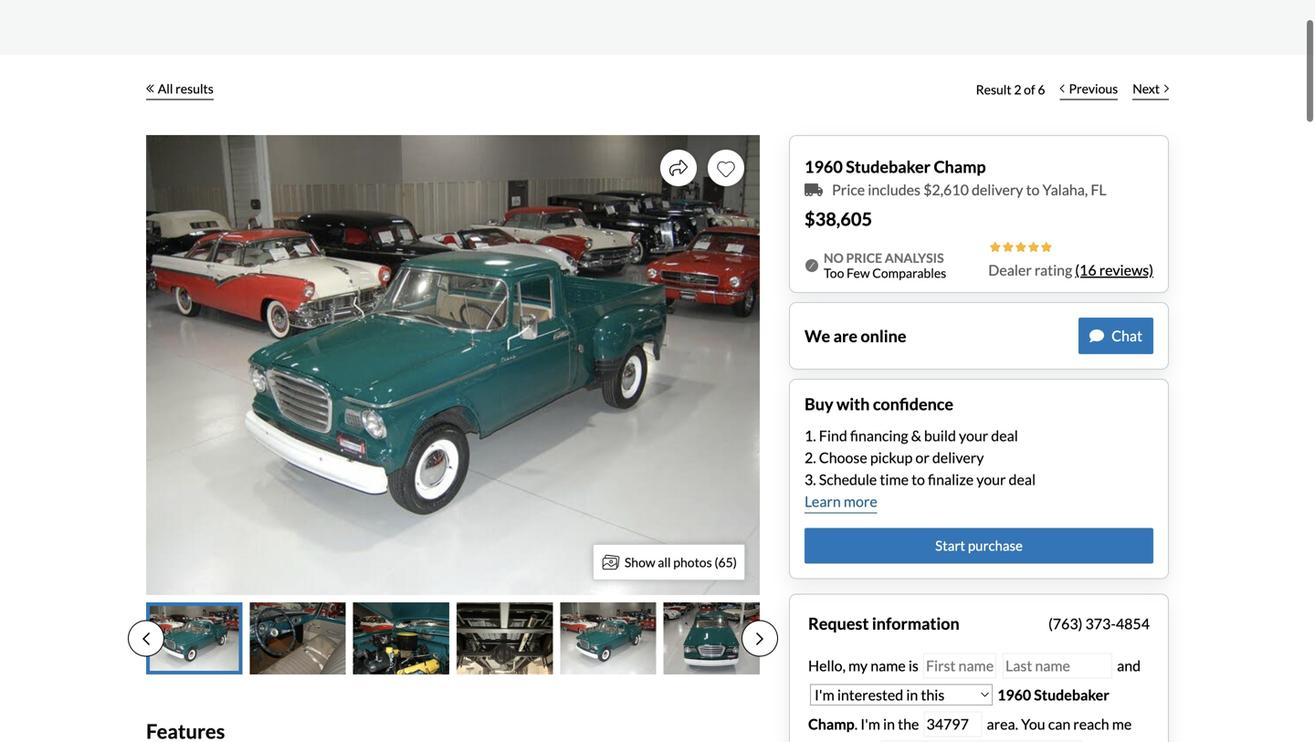 Task type: vqa. For each thing, say whether or not it's contained in the screenshot.
the right Cars
no



Task type: describe. For each thing, give the bounding box(es) containing it.
confidence
[[873, 394, 954, 414]]

photos
[[674, 555, 712, 571]]

hello,
[[809, 657, 846, 675]]

information
[[872, 614, 960, 634]]

1 vertical spatial 1960 studebaker champ
[[809, 687, 1110, 734]]

me
[[1113, 716, 1132, 734]]

0 vertical spatial deal
[[992, 427, 1019, 445]]

comment image
[[1090, 329, 1105, 344]]

studebaker inside 1960 studebaker champ
[[1035, 687, 1110, 704]]

&
[[912, 427, 922, 445]]

hello, my name is
[[809, 657, 922, 675]]

result 2 of 6
[[976, 82, 1046, 97]]

all results link
[[146, 69, 214, 110]]

next
[[1133, 81, 1160, 96]]

more
[[844, 493, 878, 511]]

share image
[[670, 159, 688, 177]]

the
[[898, 716, 920, 734]]

my
[[849, 657, 868, 675]]

all
[[158, 81, 173, 96]]

we
[[805, 326, 831, 346]]

price includes $2,610 delivery to yalaha, fl
[[832, 181, 1107, 199]]

and
[[1115, 657, 1141, 675]]

too
[[824, 266, 845, 281]]

view vehicle photo 3 image
[[353, 603, 450, 675]]

1960 inside 1960 studebaker champ
[[998, 687, 1032, 704]]

6
[[1038, 82, 1046, 97]]

result
[[976, 82, 1012, 97]]

all results
[[158, 81, 214, 96]]

pickup
[[871, 449, 913, 467]]

comparables
[[873, 266, 947, 281]]

price
[[847, 250, 883, 266]]

0 horizontal spatial 1960
[[805, 157, 843, 177]]

0 vertical spatial your
[[959, 427, 989, 445]]

financing
[[851, 427, 909, 445]]

start purchase button
[[805, 529, 1154, 564]]

champ inside 1960 studebaker champ
[[809, 716, 855, 734]]

request
[[809, 614, 869, 634]]

start
[[936, 538, 966, 554]]

of
[[1024, 82, 1036, 97]]

to inside find financing & build your deal choose pickup or delivery schedule time to finalize your deal learn more
[[912, 471, 926, 489]]

prev page image
[[143, 632, 150, 647]]

chat button
[[1079, 318, 1154, 355]]

area.
[[987, 716, 1019, 734]]

(763) 373-4854
[[1049, 615, 1150, 633]]

view vehicle photo 5 image
[[560, 603, 657, 675]]

finalize
[[928, 471, 974, 489]]

Zip code field
[[924, 712, 983, 738]]

or
[[916, 449, 930, 467]]

next page image
[[757, 632, 764, 647]]

is
[[909, 657, 919, 675]]

name
[[871, 657, 906, 675]]

. i'm in the
[[855, 716, 922, 734]]

(65)
[[715, 555, 737, 571]]

reach
[[1074, 716, 1110, 734]]

373-
[[1086, 615, 1117, 633]]

$38,605
[[805, 208, 873, 230]]

in
[[884, 716, 896, 734]]

First name field
[[924, 654, 997, 680]]

show all photos (65) link
[[593, 545, 746, 581]]

1 vertical spatial your
[[977, 471, 1006, 489]]

4854
[[1117, 615, 1150, 633]]

0 vertical spatial 1960 studebaker champ
[[805, 157, 986, 177]]

Email address email field
[[882, 741, 1083, 743]]

find
[[819, 427, 848, 445]]

request information
[[809, 614, 960, 634]]

show all photos (65)
[[625, 555, 737, 571]]

vehicle full photo image
[[146, 135, 760, 596]]

truck moving image
[[805, 183, 823, 197]]

yalaha,
[[1043, 181, 1089, 199]]

delivery inside find financing & build your deal choose pickup or delivery schedule time to finalize your deal learn more
[[933, 449, 984, 467]]

1 horizontal spatial champ
[[934, 157, 986, 177]]



Task type: locate. For each thing, give the bounding box(es) containing it.
0 vertical spatial to
[[1027, 181, 1040, 199]]

analysis
[[885, 250, 944, 266]]

$2,610
[[924, 181, 969, 199]]

buy with confidence
[[805, 394, 954, 414]]

start purchase
[[936, 538, 1023, 554]]

price
[[832, 181, 866, 199]]

schedule
[[819, 471, 878, 489]]

2
[[1015, 82, 1022, 97]]

delivery right $2,610
[[972, 181, 1024, 199]]

1960 studebaker champ up 'email address' email field
[[809, 687, 1110, 734]]

champ left i'm
[[809, 716, 855, 734]]

deal
[[992, 427, 1019, 445], [1009, 471, 1036, 489]]

find financing & build your deal choose pickup or delivery schedule time to finalize your deal learn more
[[805, 427, 1036, 511]]

1960 studebaker champ
[[805, 157, 986, 177], [809, 687, 1110, 734]]

previous link
[[1053, 69, 1126, 110]]

(763)
[[1049, 615, 1083, 633]]

delivery up finalize on the bottom right of the page
[[933, 449, 984, 467]]

with
[[837, 394, 870, 414]]

no
[[824, 250, 844, 266]]

0 vertical spatial champ
[[934, 157, 986, 177]]

(16
[[1076, 261, 1097, 279]]

studebaker
[[846, 157, 931, 177], [1035, 687, 1110, 704]]

view vehicle photo 6 image
[[664, 603, 760, 675]]

1 horizontal spatial to
[[1027, 181, 1040, 199]]

to left yalaha,
[[1027, 181, 1040, 199]]

1 horizontal spatial 1960
[[998, 687, 1032, 704]]

are
[[834, 326, 858, 346]]

Last name field
[[1003, 654, 1113, 680]]

you
[[1022, 716, 1046, 734]]

chevron left image
[[1060, 84, 1065, 93]]

area. you can reach me
[[809, 716, 1132, 743]]

no price analysis too few comparables
[[824, 250, 947, 281]]

your right 'build'
[[959, 427, 989, 445]]

1 horizontal spatial studebaker
[[1035, 687, 1110, 704]]

champ up price includes $2,610 delivery to yalaha, fl
[[934, 157, 986, 177]]

.
[[855, 716, 858, 734]]

0 vertical spatial studebaker
[[846, 157, 931, 177]]

includes
[[868, 181, 921, 199]]

your
[[959, 427, 989, 445], [977, 471, 1006, 489]]

0 horizontal spatial to
[[912, 471, 926, 489]]

results
[[176, 81, 214, 96]]

1 vertical spatial to
[[912, 471, 926, 489]]

learn
[[805, 493, 841, 511]]

0 vertical spatial 1960
[[805, 157, 843, 177]]

dealer
[[989, 261, 1032, 279]]

learn more link
[[805, 491, 878, 514]]

show
[[625, 555, 656, 571]]

can
[[1049, 716, 1071, 734]]

studebaker up can
[[1035, 687, 1110, 704]]

1 vertical spatial 1960
[[998, 687, 1032, 704]]

choose
[[819, 449, 868, 467]]

0 vertical spatial delivery
[[972, 181, 1024, 199]]

online
[[861, 326, 907, 346]]

reviews)
[[1100, 261, 1154, 279]]

0 horizontal spatial champ
[[809, 716, 855, 734]]

previous
[[1070, 81, 1119, 96]]

to
[[1027, 181, 1040, 199], [912, 471, 926, 489]]

deal right 'build'
[[992, 427, 1019, 445]]

studebaker up includes
[[846, 157, 931, 177]]

few
[[847, 266, 870, 281]]

0 horizontal spatial studebaker
[[846, 157, 931, 177]]

1960 studebaker champ up includes
[[805, 157, 986, 177]]

build
[[925, 427, 957, 445]]

1 vertical spatial champ
[[809, 716, 855, 734]]

1 vertical spatial delivery
[[933, 449, 984, 467]]

time
[[880, 471, 909, 489]]

delivery
[[972, 181, 1024, 199], [933, 449, 984, 467]]

1960 up area.
[[998, 687, 1032, 704]]

1960
[[805, 157, 843, 177], [998, 687, 1032, 704]]

1 vertical spatial deal
[[1009, 471, 1036, 489]]

view vehicle photo 2 image
[[250, 603, 346, 675]]

view vehicle photo 4 image
[[457, 603, 553, 675]]

your right finalize on the bottom right of the page
[[977, 471, 1006, 489]]

chevron right image
[[1165, 84, 1170, 93]]

next link
[[1126, 69, 1177, 110]]

we are online
[[805, 326, 907, 346]]

rating
[[1035, 261, 1073, 279]]

tab list
[[128, 603, 779, 675]]

fl
[[1091, 181, 1107, 199]]

(16 reviews) button
[[1076, 260, 1154, 281]]

to down or
[[912, 471, 926, 489]]

1 vertical spatial studebaker
[[1035, 687, 1110, 704]]

view vehicle photo 1 image
[[146, 603, 242, 675]]

1960 up truck moving icon
[[805, 157, 843, 177]]

purchase
[[968, 538, 1023, 554]]

champ
[[934, 157, 986, 177], [809, 716, 855, 734]]

dealer rating (16 reviews)
[[989, 261, 1154, 279]]

chevron double left image
[[146, 84, 154, 93]]

all
[[658, 555, 671, 571]]

deal up purchase
[[1009, 471, 1036, 489]]

i'm
[[861, 716, 881, 734]]

chat
[[1112, 327, 1143, 345]]

buy
[[805, 394, 834, 414]]



